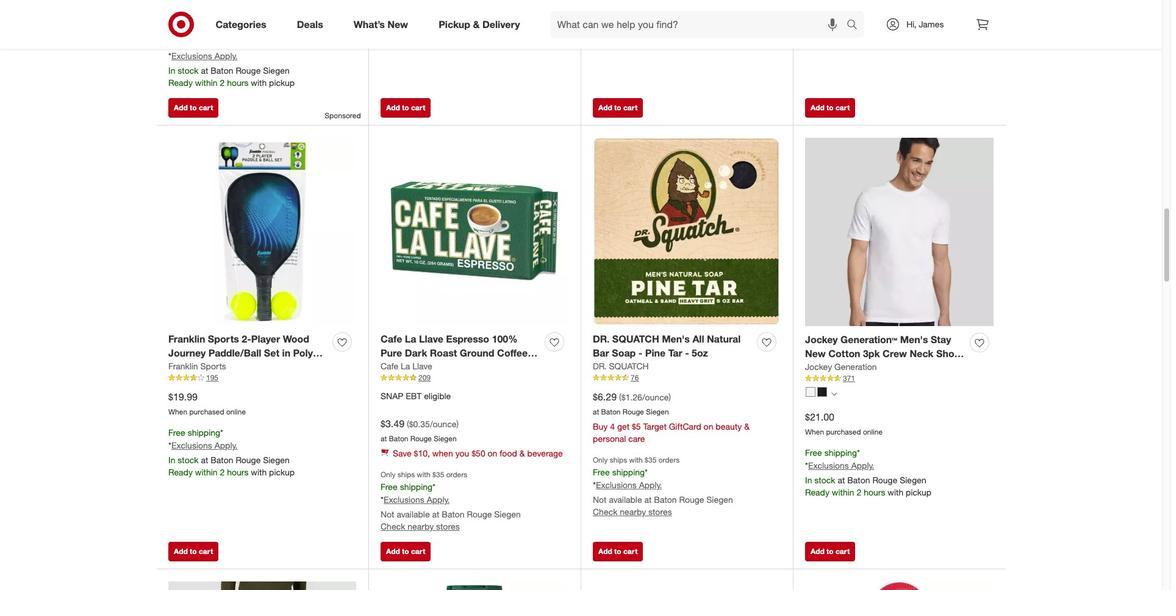 Task type: locate. For each thing, give the bounding box(es) containing it.
1 vertical spatial $5
[[632, 421, 641, 432]]

2 horizontal spatial on
[[704, 421, 713, 432]]

dr.
[[593, 333, 610, 346], [593, 361, 607, 372]]

save up joy5
[[168, 5, 187, 15]]

sports for franklin sports 2-player wood journey paddle/ball set in poly bag
[[208, 333, 239, 346]]

0 horizontal spatial (
[[407, 419, 409, 430]]

orders
[[659, 456, 680, 465], [446, 470, 467, 479]]

$10,
[[414, 448, 430, 459]]

men's for neck
[[900, 334, 928, 346]]

0 horizontal spatial purchased
[[189, 408, 224, 417]]

within inside free shipping * exclusions apply. in stock at  baton rouge siegen ready within 2 hours with pickup
[[195, 77, 218, 88]]

shipping down the personal
[[612, 467, 645, 478]]

- left pine
[[639, 347, 643, 359]]

$6.29 ( $1.26 /ounce ) at baton rouge siegen buy 4 get $5 target giftcard on beauty & personal care
[[593, 391, 750, 444]]

/ounce down eligible
[[430, 419, 456, 430]]

online for $21.00
[[863, 428, 883, 437]]

1 vertical spatial stores
[[436, 521, 460, 532]]

*
[[805, 5, 808, 15], [593, 12, 596, 22], [381, 20, 384, 30], [168, 51, 171, 61], [220, 428, 223, 438], [168, 440, 171, 451], [857, 448, 860, 458], [805, 460, 808, 471], [645, 467, 648, 478], [593, 480, 596, 490], [433, 482, 436, 492], [381, 495, 384, 505]]

$35 down target on the bottom of page
[[645, 456, 657, 465]]

dr. squatch men's all natural bar soap - pine tar - 5oz image
[[593, 138, 781, 326], [593, 138, 781, 326]]

1 horizontal spatial not
[[593, 495, 607, 505]]

care
[[291, 5, 307, 15], [628, 434, 645, 444]]

1 horizontal spatial check nearby stores button
[[593, 506, 672, 518]]

jockey generation™ men's stay new cotton 3pk crew neck short sleeve t-shirt link
[[805, 333, 965, 374]]

orders down target on the bottom of page
[[659, 456, 680, 465]]

care down get
[[628, 434, 645, 444]]

) for $6.29
[[669, 392, 671, 403]]

0 horizontal spatial only ships with $35 orders free shipping * * exclusions apply. not available at baton rouge siegen check nearby stores
[[381, 470, 521, 532]]

paddle/ball
[[209, 347, 261, 359]]

(
[[619, 392, 621, 403], [407, 419, 409, 430]]

only ships with $35 orders free shipping * * exclusions apply. not available at baton rouge siegen check nearby stores
[[593, 456, 733, 517], [381, 470, 521, 532]]

shipping
[[188, 38, 220, 48], [188, 428, 220, 438], [824, 448, 857, 458], [612, 467, 645, 478], [400, 482, 433, 492]]

0 horizontal spatial when
[[168, 408, 187, 417]]

1 vertical spatial check nearby stores button
[[381, 521, 460, 533]]

shipping down $10,
[[400, 482, 433, 492]]

2 inside free shipping * exclusions apply. in stock at  baton rouge siegen ready within 2 hours with pickup
[[220, 77, 225, 88]]

0 horizontal spatial stores
[[436, 521, 460, 532]]

2 vertical spatial &
[[520, 448, 525, 459]]

0 vertical spatial orders
[[659, 456, 680, 465]]

- right coffee
[[530, 347, 534, 359]]

franklin down journey
[[168, 361, 198, 372]]

neck
[[910, 348, 934, 360]]

dr. squatch link
[[593, 361, 649, 373]]

squatch up the 76
[[609, 361, 649, 372]]

rouge inside $6.29 ( $1.26 /ounce ) at baton rouge siegen buy 4 get $5 target giftcard on beauty & personal care
[[623, 408, 644, 417]]

ready
[[805, 32, 830, 42], [168, 77, 193, 88], [168, 467, 193, 477], [805, 487, 830, 498]]

1 vertical spatial llave
[[412, 361, 432, 372]]

1 vertical spatial dr.
[[593, 361, 607, 372]]

1 horizontal spatial on
[[488, 448, 497, 459]]

3 - from the left
[[685, 347, 689, 359]]

stock left search
[[815, 20, 835, 30]]

online inside the $19.99 when purchased online
[[226, 408, 246, 417]]

jockey generation™ men's stay new cotton 3pk crew neck short sleeve t-shirt
[[805, 334, 962, 374]]

siegen inside $6.29 ( $1.26 /ounce ) at baton rouge siegen buy 4 get $5 target giftcard on beauty & personal care
[[646, 408, 669, 417]]

2 horizontal spatial &
[[744, 421, 750, 432]]

jockey for jockey generation
[[805, 362, 832, 372]]

1 vertical spatial nearby
[[408, 521, 434, 532]]

2
[[857, 32, 861, 42], [220, 77, 225, 88], [220, 467, 225, 477], [857, 487, 861, 498]]

on left select
[[201, 5, 210, 15]]

available for $6.29
[[609, 495, 642, 505]]

* inside * exclusions apply. in stock at  baton rouge siegen ready within 2 hours with pickup
[[805, 5, 808, 15]]

- right tar
[[685, 347, 689, 359]]

1 vertical spatial not
[[381, 509, 394, 520]]

1 horizontal spatial only ships with $35 orders free shipping * * exclusions apply. not available at baton rouge siegen check nearby stores
[[593, 456, 733, 517]]

save left $10,
[[393, 448, 412, 459]]

online inside $21.00 when purchased online
[[863, 428, 883, 437]]

cafe la llave espresso 100% pure dark roast ground coffee - 10oz link
[[381, 333, 540, 373]]

rouge inside * exclusions apply. in stock at  baton rouge siegen ready within 2 hours with pickup
[[873, 20, 897, 30]]

check
[[593, 507, 618, 517], [381, 521, 405, 532]]

$35
[[645, 456, 657, 465], [433, 470, 444, 479]]

0 horizontal spatial check
[[381, 521, 405, 532]]

sports for franklin sports
[[200, 361, 226, 372]]

1 horizontal spatial /ounce
[[642, 392, 669, 403]]

ships for $3.49
[[398, 470, 415, 479]]

code
[[328, 5, 347, 15]]

only down the personal
[[593, 456, 608, 465]]

0 vertical spatial la
[[405, 333, 416, 346]]

1 horizontal spatial &
[[520, 448, 525, 459]]

save inside save $5 on select sonicare oral care with code joy5
[[168, 5, 187, 15]]

0 horizontal spatial save
[[168, 5, 187, 15]]

1 vertical spatial $35
[[433, 470, 444, 479]]

1 horizontal spatial )
[[669, 392, 671, 403]]

0 vertical spatial nearby
[[620, 507, 646, 517]]

1 vertical spatial ships
[[398, 470, 415, 479]]

ships down $10,
[[398, 470, 415, 479]]

/ounce up target on the bottom of page
[[642, 392, 669, 403]]

hours
[[864, 32, 885, 42], [227, 77, 249, 88], [227, 467, 249, 477], [864, 487, 885, 498]]

jockey up cotton
[[805, 334, 838, 346]]

0 horizontal spatial on
[[201, 5, 210, 15]]

llave
[[419, 333, 443, 346], [412, 361, 432, 372]]

1 horizontal spatial orders
[[659, 456, 680, 465]]

sports inside the "franklin sports 2-player wood journey paddle/ball set in poly bag"
[[208, 333, 239, 346]]

free shipping * * exclusions apply. in stock at  baton rouge siegen ready within 2 hours with pickup down the $19.99 when purchased online at bottom left
[[168, 428, 295, 477]]

2 jockey from the top
[[805, 362, 832, 372]]

1 horizontal spatial (
[[619, 392, 621, 403]]

hershey's candy coated chocolate filled plastic holiday cane - 1.4oz image
[[805, 582, 994, 590], [805, 582, 994, 590]]

squatch inside the dr. squatch men's all natural bar soap - pine tar - 5oz
[[612, 333, 659, 346]]

purchased for $19.99
[[189, 408, 224, 417]]

pickup inside free shipping * exclusions apply. in stock at  baton rouge siegen ready within 2 hours with pickup
[[269, 77, 295, 88]]

jockey for jockey generation™ men's stay new cotton 3pk crew neck short sleeve t-shirt
[[805, 334, 838, 346]]

what's new
[[354, 18, 408, 30]]

sports up 195
[[200, 361, 226, 372]]

0 horizontal spatial -
[[530, 347, 534, 359]]

/ounce inside $3.49 ( $0.35 /ounce ) at baton rouge siegen
[[430, 419, 456, 430]]

stores for $3.49
[[436, 521, 460, 532]]

0 vertical spatial $35
[[645, 456, 657, 465]]

1 vertical spatial new
[[805, 348, 826, 360]]

0 horizontal spatial nearby
[[408, 521, 434, 532]]

0 horizontal spatial check nearby stores button
[[381, 521, 460, 533]]

free shipping * * exclusions apply. in stock at  baton rouge siegen ready within 2 hours with pickup for $21.00
[[805, 448, 931, 498]]

( right "$3.49" on the bottom
[[407, 419, 409, 430]]

1 vertical spatial (
[[407, 419, 409, 430]]

0 vertical spatial llave
[[419, 333, 443, 346]]

1 horizontal spatial ships
[[610, 456, 627, 465]]

baton inside * exclusions apply. in stock at  baton rouge siegen ready within 2 hours with pickup
[[847, 20, 870, 30]]

( for $3.49
[[407, 419, 409, 430]]

free shipping * * exclusions apply. in stock at  baton rouge siegen ready within 2 hours with pickup
[[168, 428, 295, 477], [805, 448, 931, 498]]

only ships with $35 orders free shipping * * exclusions apply. not available at baton rouge siegen check nearby stores down target on the bottom of page
[[593, 456, 733, 517]]

la for cafe la llave
[[401, 361, 410, 372]]

when inside the $19.99 when purchased online
[[168, 408, 187, 417]]

purchased
[[189, 408, 224, 417], [826, 428, 861, 437]]

baton inside free shipping * exclusions apply. in stock at  baton rouge siegen ready within 2 hours with pickup
[[211, 65, 233, 76]]

on left beauty
[[704, 421, 713, 432]]

1 horizontal spatial free shipping * * exclusions apply. in stock at  baton rouge siegen ready within 2 hours with pickup
[[805, 448, 931, 498]]

men's inside the dr. squatch men's all natural bar soap - pine tar - 5oz
[[662, 333, 690, 346]]

when down $21.00
[[805, 428, 824, 437]]

$5 left select
[[189, 5, 198, 15]]

1 vertical spatial orders
[[446, 470, 467, 479]]

1 horizontal spatial new
[[805, 348, 826, 360]]

0 vertical spatial new
[[388, 18, 408, 30]]

$6.29
[[593, 391, 617, 403]]

1 vertical spatial franklin
[[168, 361, 198, 372]]

pure
[[381, 347, 402, 359]]

free shipping * * exclusions apply. in stock at  baton rouge siegen ready within 2 hours with pickup down $21.00 when purchased online
[[805, 448, 931, 498]]

( for $6.29
[[619, 392, 621, 403]]

add to cart
[[174, 103, 213, 113], [386, 103, 425, 113], [598, 103, 638, 113], [811, 103, 850, 113], [174, 547, 213, 557], [386, 547, 425, 557], [598, 547, 638, 557], [811, 547, 850, 557]]

la up dark
[[405, 333, 416, 346]]

0 horizontal spatial ships
[[398, 470, 415, 479]]

0 horizontal spatial care
[[291, 5, 307, 15]]

on inside $6.29 ( $1.26 /ounce ) at baton rouge siegen buy 4 get $5 target giftcard on beauty & personal care
[[704, 421, 713, 432]]

0 vertical spatial purchased
[[189, 408, 224, 417]]

1 vertical spatial care
[[628, 434, 645, 444]]

jockey
[[805, 334, 838, 346], [805, 362, 832, 372]]

0 horizontal spatial /ounce
[[430, 419, 456, 430]]

franklin sports
[[168, 361, 226, 372]]

0 horizontal spatial orders
[[446, 470, 467, 479]]

/ounce inside $6.29 ( $1.26 /ounce ) at baton rouge siegen buy 4 get $5 target giftcard on beauty & personal care
[[642, 392, 669, 403]]

3pk
[[863, 348, 880, 360]]

dr. for dr. squatch men's all natural bar soap - pine tar - 5oz
[[593, 333, 610, 346]]

dr. inside the dr. squatch men's all natural bar soap - pine tar - 5oz
[[593, 333, 610, 346]]

franklin sports 2-player wood journey paddle/ball set in poly bag image
[[168, 138, 356, 326], [168, 138, 356, 326]]

2-
[[242, 333, 251, 346]]

men's up tar
[[662, 333, 690, 346]]

care right oral
[[291, 5, 307, 15]]

not for $6.29
[[593, 495, 607, 505]]

1 jockey from the top
[[805, 334, 838, 346]]

0 horizontal spatial $5
[[189, 5, 198, 15]]

dr. inside dr. squatch "link"
[[593, 361, 607, 372]]

exclusions inside * exclusions apply. in stock at  baton rouge siegen ready within 2 hours with pickup
[[808, 5, 849, 15]]

llave up "209"
[[412, 361, 432, 372]]

0 vertical spatial check nearby stores button
[[593, 506, 672, 518]]

0 vertical spatial online
[[226, 408, 246, 417]]

select
[[213, 5, 236, 15]]

new inside jockey generation™ men's stay new cotton 3pk crew neck short sleeve t-shirt
[[805, 348, 826, 360]]

online
[[226, 408, 246, 417], [863, 428, 883, 437]]

squatch inside "link"
[[609, 361, 649, 372]]

la inside cafe la llave espresso 100% pure dark roast ground coffee - 10oz
[[405, 333, 416, 346]]

1 vertical spatial only
[[381, 470, 396, 479]]

1 vertical spatial online
[[863, 428, 883, 437]]

joy5
[[168, 17, 189, 28]]

natural
[[707, 333, 741, 346]]

siegen
[[900, 20, 926, 30], [263, 65, 290, 76], [646, 408, 669, 417], [434, 434, 457, 444], [263, 455, 290, 465], [900, 475, 926, 485], [707, 495, 733, 505], [494, 509, 521, 520]]

1 vertical spatial )
[[456, 419, 459, 430]]

& right "food"
[[520, 448, 525, 459]]

1 vertical spatial /ounce
[[430, 419, 456, 430]]

sports
[[208, 333, 239, 346], [200, 361, 226, 372]]

0 horizontal spatial men's
[[662, 333, 690, 346]]

exclusions inside free shipping * exclusions apply. in stock at  baton rouge siegen ready within 2 hours with pickup
[[171, 51, 212, 61]]

1 horizontal spatial save
[[393, 448, 412, 459]]

men's up neck
[[900, 334, 928, 346]]

when down $19.99
[[168, 408, 187, 417]]

1 cafe from the top
[[381, 333, 402, 346]]

1 - from the left
[[530, 347, 534, 359]]

rouge inside free shipping * exclusions apply. in stock at  baton rouge siegen ready within 2 hours with pickup
[[236, 65, 261, 76]]

0 vertical spatial care
[[291, 5, 307, 15]]

1 horizontal spatial online
[[863, 428, 883, 437]]

within
[[832, 32, 854, 42], [195, 77, 218, 88], [195, 467, 218, 477], [832, 487, 854, 498]]

0 vertical spatial (
[[619, 392, 621, 403]]

llave for cafe la llave
[[412, 361, 432, 372]]

0 vertical spatial )
[[669, 392, 671, 403]]

add
[[174, 103, 188, 113], [386, 103, 400, 113], [598, 103, 612, 113], [811, 103, 825, 113], [174, 547, 188, 557], [386, 547, 400, 557], [598, 547, 612, 557], [811, 547, 825, 557]]

stock down joy5
[[178, 65, 199, 76]]

sleeve
[[805, 362, 836, 374]]

with
[[310, 5, 325, 15], [888, 32, 904, 42], [251, 77, 267, 88], [629, 456, 643, 465], [251, 467, 267, 477], [417, 470, 431, 479], [888, 487, 904, 498]]

0 vertical spatial on
[[201, 5, 210, 15]]

new
[[388, 18, 408, 30], [805, 348, 826, 360]]

apply. inside * exclusions apply. in stock at  baton rouge siegen ready within 2 hours with pickup
[[851, 5, 874, 15]]

0 vertical spatial only
[[593, 456, 608, 465]]

0 vertical spatial $5
[[189, 5, 198, 15]]

2 horizontal spatial -
[[685, 347, 689, 359]]

$35 down when at bottom left
[[433, 470, 444, 479]]

* inside free shipping * exclusions apply. in stock at  baton rouge siegen ready within 2 hours with pickup
[[168, 51, 171, 61]]

1 horizontal spatial nearby
[[620, 507, 646, 517]]

1 vertical spatial &
[[744, 421, 750, 432]]

& right beauty
[[744, 421, 750, 432]]

) inside $6.29 ( $1.26 /ounce ) at baton rouge siegen buy 4 get $5 target giftcard on beauty & personal care
[[669, 392, 671, 403]]

1 vertical spatial check
[[381, 521, 405, 532]]

with inside free shipping * exclusions apply. in stock at  baton rouge siegen ready within 2 hours with pickup
[[251, 77, 267, 88]]

la down dark
[[401, 361, 410, 372]]

la
[[405, 333, 416, 346], [401, 361, 410, 372]]

nearby
[[620, 507, 646, 517], [408, 521, 434, 532]]

snap
[[381, 391, 403, 402]]

free shipping * * exclusions apply. in stock at  baton rouge siegen ready within 2 hours with pickup for $19.99
[[168, 428, 295, 477]]

siegen inside free shipping * exclusions apply. in stock at  baton rouge siegen ready within 2 hours with pickup
[[263, 65, 290, 76]]

rouge inside $3.49 ( $0.35 /ounce ) at baton rouge siegen
[[410, 434, 432, 444]]

jockey inside jockey generation™ men's stay new cotton 3pk crew neck short sleeve t-shirt
[[805, 334, 838, 346]]

1 vertical spatial on
[[704, 421, 713, 432]]

at
[[838, 20, 845, 30], [201, 65, 208, 76], [593, 408, 599, 417], [381, 434, 387, 444], [201, 455, 208, 465], [838, 475, 845, 485], [644, 495, 652, 505], [432, 509, 439, 520]]

& inside $6.29 ( $1.26 /ounce ) at baton rouge siegen buy 4 get $5 target giftcard on beauty & personal care
[[744, 421, 750, 432]]

2 franklin from the top
[[168, 361, 198, 372]]

0 vertical spatial cafe
[[381, 333, 402, 346]]

0 horizontal spatial available
[[397, 509, 430, 520]]

orders for $6.29
[[659, 456, 680, 465]]

1 horizontal spatial -
[[639, 347, 643, 359]]

1 horizontal spatial care
[[628, 434, 645, 444]]

franklin for franklin sports 2-player wood journey paddle/ball set in poly bag
[[168, 333, 205, 346]]

purchased inside the $19.99 when purchased online
[[189, 408, 224, 417]]

) down 76 link
[[669, 392, 671, 403]]

)
[[669, 392, 671, 403], [456, 419, 459, 430]]

shipping down the $19.99 when purchased online at bottom left
[[188, 428, 220, 438]]

1 vertical spatial la
[[401, 361, 410, 372]]

check nearby stores button for $3.49
[[381, 521, 460, 533]]

1 vertical spatial cafe
[[381, 361, 398, 372]]

1 vertical spatial jockey
[[805, 362, 832, 372]]

0 vertical spatial ships
[[610, 456, 627, 465]]

dr. down bar
[[593, 361, 607, 372]]

dr. up bar
[[593, 333, 610, 346]]

1 horizontal spatial stores
[[648, 507, 672, 517]]

shipping down joy5
[[188, 38, 220, 48]]

- inside cafe la llave espresso 100% pure dark roast ground coffee - 10oz
[[530, 347, 534, 359]]

wrangler men's atg side zip 5-pocket pants image
[[168, 582, 356, 590], [168, 582, 356, 590]]

$5 inside $6.29 ( $1.26 /ounce ) at baton rouge siegen buy 4 get $5 target giftcard on beauty & personal care
[[632, 421, 641, 432]]

with inside * exclusions apply. in stock at  baton rouge siegen ready within 2 hours with pickup
[[888, 32, 904, 42]]

( inside $3.49 ( $0.35 /ounce ) at baton rouge siegen
[[407, 419, 409, 430]]

exclusions
[[808, 5, 849, 15], [596, 12, 637, 22], [384, 20, 424, 30], [171, 51, 212, 61], [171, 440, 212, 451], [808, 460, 849, 471], [596, 480, 637, 490], [384, 495, 424, 505]]

2 dr. from the top
[[593, 361, 607, 372]]

$5 right get
[[632, 421, 641, 432]]

new up sleeve
[[805, 348, 826, 360]]

1 dr. from the top
[[593, 333, 610, 346]]

purchased down $21.00
[[826, 428, 861, 437]]

jockey generation™ men's stay new cotton 3pk crew neck short sleeve t-shirt image
[[805, 138, 994, 326], [805, 138, 994, 326]]

shirt
[[847, 362, 870, 374]]

- for coffee
[[530, 347, 534, 359]]

& right the pickup
[[473, 18, 480, 30]]

on right $50
[[488, 448, 497, 459]]

) up you
[[456, 419, 459, 430]]

0 vertical spatial save
[[168, 5, 187, 15]]

available for $3.49
[[397, 509, 430, 520]]

ships down the personal
[[610, 456, 627, 465]]

pickup
[[439, 18, 470, 30]]

only down "$3.49" on the bottom
[[381, 470, 396, 479]]

hi, james
[[907, 19, 944, 29]]

0 vertical spatial check
[[593, 507, 618, 517]]

irish spring original clean body wash for men - 20 fl oz image
[[381, 582, 568, 590], [381, 582, 568, 590]]

0 vertical spatial not
[[593, 495, 607, 505]]

1 horizontal spatial when
[[805, 428, 824, 437]]

purchased inside $21.00 when purchased online
[[826, 428, 861, 437]]

llave up roast
[[419, 333, 443, 346]]

0 vertical spatial &
[[473, 18, 480, 30]]

0 vertical spatial dr.
[[593, 333, 610, 346]]

orders down you
[[446, 470, 467, 479]]

( inside $6.29 ( $1.26 /ounce ) at baton rouge siegen buy 4 get $5 target giftcard on beauty & personal care
[[619, 392, 621, 403]]

) inside $3.49 ( $0.35 /ounce ) at baton rouge siegen
[[456, 419, 459, 430]]

squatch up soap
[[612, 333, 659, 346]]

men's inside jockey generation™ men's stay new cotton 3pk crew neck short sleeve t-shirt
[[900, 334, 928, 346]]

2 inside * exclusions apply. in stock at  baton rouge siegen ready within 2 hours with pickup
[[857, 32, 861, 42]]

check nearby stores button for $6.29
[[593, 506, 672, 518]]

cafe down pure
[[381, 361, 398, 372]]

0 horizontal spatial )
[[456, 419, 459, 430]]

1 horizontal spatial purchased
[[826, 428, 861, 437]]

bag
[[168, 361, 187, 373]]

stock
[[815, 20, 835, 30], [178, 65, 199, 76], [178, 455, 199, 465], [815, 475, 835, 485]]

nearby for $6.29
[[620, 507, 646, 517]]

sports up paddle/ball
[[208, 333, 239, 346]]

llave inside cafe la llave espresso 100% pure dark roast ground coffee - 10oz
[[419, 333, 443, 346]]

5oz
[[692, 347, 708, 359]]

0 vertical spatial when
[[168, 408, 187, 417]]

10oz
[[381, 361, 402, 373]]

in inside * exclusions apply. in stock at  baton rouge siegen ready within 2 hours with pickup
[[805, 20, 812, 30]]

$1.26
[[621, 392, 642, 403]]

beverage
[[527, 448, 563, 459]]

apply.
[[851, 5, 874, 15], [639, 12, 662, 22], [427, 20, 450, 30], [215, 51, 237, 61], [215, 440, 237, 451], [851, 460, 874, 471], [639, 480, 662, 490], [427, 495, 450, 505]]

save for save $5 on select sonicare oral care with code joy5
[[168, 5, 187, 15]]

371
[[843, 374, 855, 383]]

franklin up journey
[[168, 333, 205, 346]]

giftcard
[[669, 421, 701, 432]]

cafe for cafe la llave
[[381, 361, 398, 372]]

shipping down $21.00 when purchased online
[[824, 448, 857, 458]]

ready inside * exclusions apply. in stock at  baton rouge siegen ready within 2 hours with pickup
[[805, 32, 830, 42]]

new right "what's"
[[388, 18, 408, 30]]

all colors element
[[831, 390, 837, 397]]

2 cafe from the top
[[381, 361, 398, 372]]

only ships with $35 orders free shipping * * exclusions apply. not available at baton rouge siegen check nearby stores down when at bottom left
[[381, 470, 521, 532]]

sonicare
[[238, 5, 272, 15]]

cafe inside cafe la llave espresso 100% pure dark roast ground coffee - 10oz
[[381, 333, 402, 346]]

0 horizontal spatial only
[[381, 470, 396, 479]]

1 horizontal spatial check
[[593, 507, 618, 517]]

1 franklin from the top
[[168, 333, 205, 346]]

baton inside $6.29 ( $1.26 /ounce ) at baton rouge siegen buy 4 get $5 target giftcard on beauty & personal care
[[601, 408, 621, 417]]

add to cart button
[[168, 98, 219, 118], [381, 98, 431, 118], [593, 98, 643, 118], [805, 98, 855, 118], [168, 542, 219, 562], [381, 542, 431, 562], [593, 542, 643, 562], [805, 542, 855, 562]]

1 horizontal spatial available
[[609, 495, 642, 505]]

stores for $6.29
[[648, 507, 672, 517]]

0 horizontal spatial not
[[381, 509, 394, 520]]

1 horizontal spatial $5
[[632, 421, 641, 432]]

men's for pine
[[662, 333, 690, 346]]

( right $6.29
[[619, 392, 621, 403]]

209
[[418, 373, 431, 383]]

jockey left t-
[[805, 362, 832, 372]]

0 horizontal spatial * exclusions apply.
[[381, 20, 450, 30]]

$5
[[189, 5, 198, 15], [632, 421, 641, 432]]

purchased down $19.99
[[189, 408, 224, 417]]

on
[[201, 5, 210, 15], [704, 421, 713, 432], [488, 448, 497, 459]]

care inside save $5 on select sonicare oral care with code joy5
[[291, 5, 307, 15]]

only for $3.49
[[381, 470, 396, 479]]

franklin inside the "franklin sports 2-player wood journey paddle/ball set in poly bag"
[[168, 333, 205, 346]]

when inside $21.00 when purchased online
[[805, 428, 824, 437]]

poly
[[293, 347, 313, 359]]

1 vertical spatial save
[[393, 448, 412, 459]]

cafe up pure
[[381, 333, 402, 346]]

cafe la llave espresso 100% pure dark roast ground coffee - 10oz image
[[381, 138, 568, 326], [381, 138, 568, 326]]



Task type: vqa. For each thing, say whether or not it's contained in the screenshot.
similar associated with Snowflakes
no



Task type: describe. For each thing, give the bounding box(es) containing it.
categories
[[216, 18, 266, 30]]

check for $3.49
[[381, 521, 405, 532]]

player
[[251, 333, 280, 346]]

get
[[617, 421, 630, 432]]

baton inside $3.49 ( $0.35 /ounce ) at baton rouge siegen
[[389, 434, 408, 444]]

purchased for $21.00
[[826, 428, 861, 437]]

dr. squatch men's all natural bar soap - pine tar - 5oz link
[[593, 333, 752, 361]]

jockey generation
[[805, 362, 877, 372]]

at inside free shipping * exclusions apply. in stock at  baton rouge siegen ready within 2 hours with pickup
[[201, 65, 208, 76]]

search button
[[841, 11, 871, 40]]

online for $19.99
[[226, 408, 246, 417]]

personal
[[593, 434, 626, 444]]

what's
[[354, 18, 385, 30]]

franklin sports 2-player wood journey paddle/ball set in poly bag link
[[168, 333, 328, 373]]

llave for cafe la llave espresso 100% pure dark roast ground coffee - 10oz
[[419, 333, 443, 346]]

within inside * exclusions apply. in stock at  baton rouge siegen ready within 2 hours with pickup
[[832, 32, 854, 42]]

$0.35
[[409, 419, 430, 430]]

jockey generation link
[[805, 361, 877, 373]]

deals
[[297, 18, 323, 30]]

white image
[[806, 387, 816, 397]]

siegen inside * exclusions apply. in stock at  baton rouge siegen ready within 2 hours with pickup
[[900, 20, 926, 30]]

hi,
[[907, 19, 917, 29]]

when for $19.99
[[168, 408, 187, 417]]

journey
[[168, 347, 206, 359]]

2 - from the left
[[639, 347, 643, 359]]

76
[[631, 373, 639, 383]]

what's new link
[[343, 11, 423, 38]]

cafe for cafe la llave espresso 100% pure dark roast ground coffee - 10oz
[[381, 333, 402, 346]]

dr. for dr. squatch
[[593, 361, 607, 372]]

crew
[[883, 348, 907, 360]]

at inside $6.29 ( $1.26 /ounce ) at baton rouge siegen buy 4 get $5 target giftcard on beauty & personal care
[[593, 408, 599, 417]]

ground
[[460, 347, 494, 359]]

check for $6.29
[[593, 507, 618, 517]]

/ounce for $3.49
[[430, 419, 456, 430]]

franklin for franklin sports
[[168, 361, 198, 372]]

76 link
[[593, 373, 781, 383]]

t-
[[838, 362, 847, 374]]

set
[[264, 347, 279, 359]]

in
[[282, 347, 290, 359]]

hours inside * exclusions apply. in stock at  baton rouge siegen ready within 2 hours with pickup
[[864, 32, 885, 42]]

0 horizontal spatial &
[[473, 18, 480, 30]]

free shipping * exclusions apply. in stock at  baton rouge siegen ready within 2 hours with pickup
[[168, 38, 295, 88]]

$35 for $6.29
[[645, 456, 657, 465]]

espresso
[[446, 333, 489, 346]]

- for tar
[[685, 347, 689, 359]]

0 horizontal spatial new
[[388, 18, 408, 30]]

2 vertical spatial on
[[488, 448, 497, 459]]

pickup inside * exclusions apply. in stock at  baton rouge siegen ready within 2 hours with pickup
[[906, 32, 931, 42]]

all colors image
[[831, 391, 837, 397]]

pickup & delivery
[[439, 18, 520, 30]]

when
[[432, 448, 453, 459]]

shipping inside free shipping * exclusions apply. in stock at  baton rouge siegen ready within 2 hours with pickup
[[188, 38, 220, 48]]

cafe la llave
[[381, 361, 432, 372]]

save $5 on select sonicare oral care with code joy5
[[168, 5, 347, 28]]

* exclusions apply. in stock at  baton rouge siegen ready within 2 hours with pickup
[[805, 5, 931, 42]]

only for $6.29
[[593, 456, 608, 465]]

195 link
[[168, 373, 356, 383]]

1 horizontal spatial * exclusions apply.
[[593, 12, 662, 22]]

ebt
[[406, 391, 422, 402]]

dr. squatch
[[593, 361, 649, 372]]

snap ebt eligible
[[381, 391, 451, 402]]

you
[[456, 448, 469, 459]]

pine
[[645, 347, 666, 359]]

squatch for dr. squatch
[[609, 361, 649, 372]]

wood
[[283, 333, 309, 346]]

cafe la llave link
[[381, 361, 432, 373]]

generation™
[[841, 334, 897, 346]]

squatch for dr. squatch men's all natural bar soap - pine tar - 5oz
[[612, 333, 659, 346]]

save for save $10, when you $50 on food & beverage
[[393, 448, 412, 459]]

dr. squatch men's all natural bar soap - pine tar - 5oz
[[593, 333, 741, 359]]

la for cafe la llave espresso 100% pure dark roast ground coffee - 10oz
[[405, 333, 416, 346]]

hours inside free shipping * exclusions apply. in stock at  baton rouge siegen ready within 2 hours with pickup
[[227, 77, 249, 88]]

soap
[[612, 347, 636, 359]]

not for $3.49
[[381, 509, 394, 520]]

ships for $6.29
[[610, 456, 627, 465]]

target
[[643, 421, 667, 432]]

nearby for $3.49
[[408, 521, 434, 532]]

roast
[[430, 347, 457, 359]]

save $10, when you $50 on food & beverage
[[393, 448, 563, 459]]

4
[[610, 421, 615, 432]]

oral
[[274, 5, 288, 15]]

stock down the $19.99 when purchased online at bottom left
[[178, 455, 199, 465]]

stock inside free shipping * exclusions apply. in stock at  baton rouge siegen ready within 2 hours with pickup
[[178, 65, 199, 76]]

siegen inside $3.49 ( $0.35 /ounce ) at baton rouge siegen
[[434, 434, 457, 444]]

pickup & delivery link
[[428, 11, 535, 38]]

) for $3.49
[[456, 419, 459, 430]]

cafe la llave espresso 100% pure dark roast ground coffee - 10oz
[[381, 333, 534, 373]]

in inside free shipping * exclusions apply. in stock at  baton rouge siegen ready within 2 hours with pickup
[[168, 65, 175, 76]]

apply. inside free shipping * exclusions apply. in stock at  baton rouge siegen ready within 2 hours with pickup
[[215, 51, 237, 61]]

$5 inside save $5 on select sonicare oral care with code joy5
[[189, 5, 198, 15]]

deals link
[[287, 11, 338, 38]]

209 link
[[381, 373, 568, 383]]

only ships with $35 orders free shipping * * exclusions apply. not available at baton rouge siegen check nearby stores for $6.29
[[593, 456, 733, 517]]

$19.99
[[168, 391, 198, 403]]

care inside $6.29 ( $1.26 /ounce ) at baton rouge siegen buy 4 get $5 target giftcard on beauty & personal care
[[628, 434, 645, 444]]

orders for $3.49
[[446, 470, 467, 479]]

black image
[[817, 387, 827, 397]]

short
[[936, 348, 962, 360]]

stock down $21.00 when purchased online
[[815, 475, 835, 485]]

/ounce for $6.29
[[642, 392, 669, 403]]

free inside free shipping * exclusions apply. in stock at  baton rouge siegen ready within 2 hours with pickup
[[168, 38, 185, 48]]

at inside * exclusions apply. in stock at  baton rouge siegen ready within 2 hours with pickup
[[838, 20, 845, 30]]

only ships with $35 orders free shipping * * exclusions apply. not available at baton rouge siegen check nearby stores for $3.49
[[381, 470, 521, 532]]

tar
[[668, 347, 682, 359]]

$50
[[472, 448, 485, 459]]

on inside save $5 on select sonicare oral care with code joy5
[[201, 5, 210, 15]]

franklin sports 2-player wood journey paddle/ball set in poly bag
[[168, 333, 313, 373]]

with inside save $5 on select sonicare oral care with code joy5
[[310, 5, 325, 15]]

food
[[500, 448, 517, 459]]

all
[[693, 333, 704, 346]]

$35 for $3.49
[[433, 470, 444, 479]]

bar
[[593, 347, 609, 359]]

franklin sports link
[[168, 361, 226, 373]]

when for $21.00
[[805, 428, 824, 437]]

$21.00 when purchased online
[[805, 411, 883, 437]]

at inside $3.49 ( $0.35 /ounce ) at baton rouge siegen
[[381, 434, 387, 444]]

ready inside free shipping * exclusions apply. in stock at  baton rouge siegen ready within 2 hours with pickup
[[168, 77, 193, 88]]

cotton
[[828, 348, 860, 360]]

stay
[[931, 334, 951, 346]]

$3.49 ( $0.35 /ounce ) at baton rouge siegen
[[381, 418, 459, 444]]

$21.00
[[805, 411, 834, 423]]

generation
[[835, 362, 877, 372]]

beauty
[[716, 421, 742, 432]]

What can we help you find? suggestions appear below search field
[[550, 11, 850, 38]]

search
[[841, 19, 871, 31]]

100%
[[492, 333, 518, 346]]

stock inside * exclusions apply. in stock at  baton rouge siegen ready within 2 hours with pickup
[[815, 20, 835, 30]]

dark
[[405, 347, 427, 359]]

eligible
[[424, 391, 451, 402]]

$3.49
[[381, 418, 404, 430]]

categories link
[[205, 11, 282, 38]]

sponsored
[[325, 111, 361, 120]]

delivery
[[482, 18, 520, 30]]



